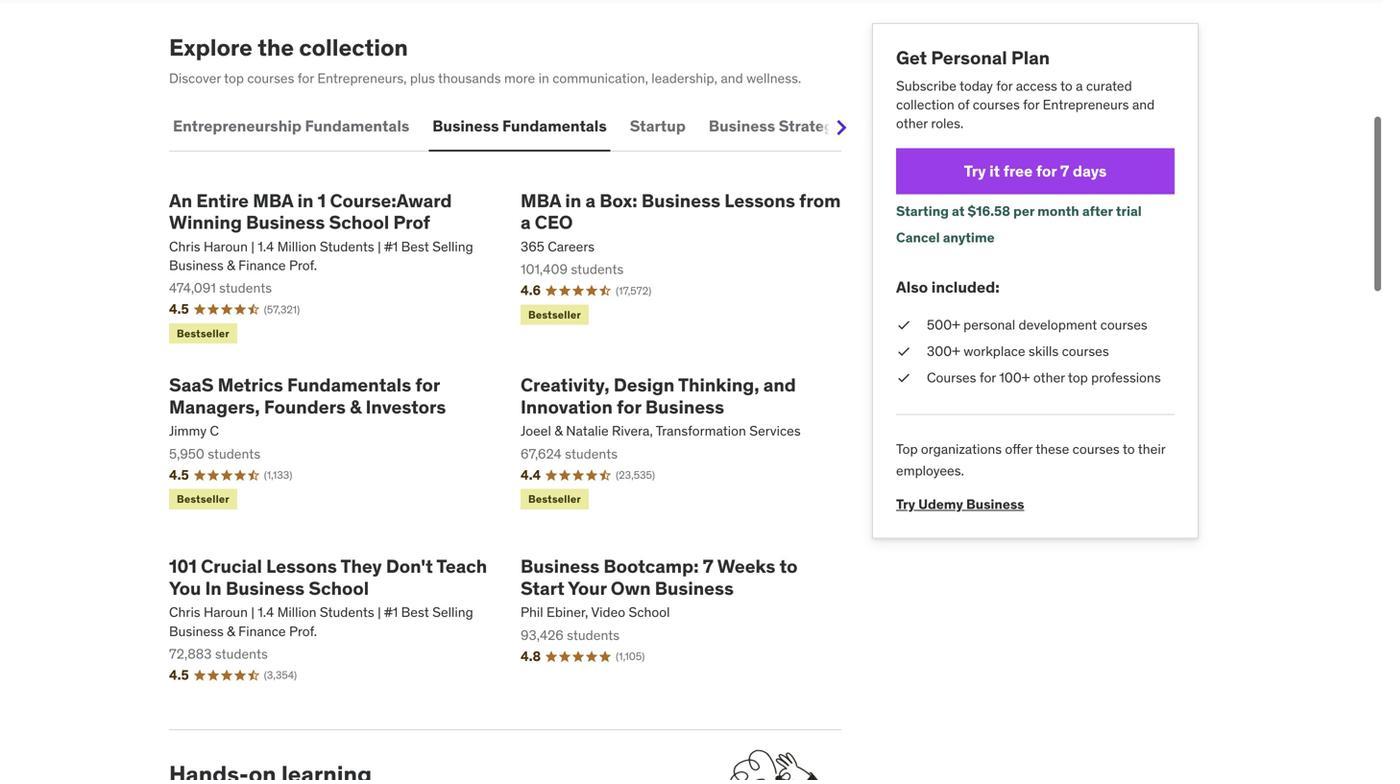 Task type: locate. For each thing, give the bounding box(es) containing it.
1 horizontal spatial collection
[[896, 96, 955, 113]]

4.5
[[169, 301, 189, 318], [169, 467, 189, 484], [169, 667, 189, 684]]

top organizations offer these courses to their employees.
[[896, 441, 1166, 480]]

1 vertical spatial haroun
[[204, 604, 248, 622]]

business up the 72,883 in the left of the page
[[169, 623, 224, 641]]

lessons left they
[[266, 555, 337, 578]]

mba up 365
[[521, 189, 561, 212]]

2 haroun from the top
[[204, 604, 248, 622]]

finance up (57,321)
[[238, 257, 286, 274]]

students down careers
[[571, 261, 624, 278]]

300+
[[927, 343, 960, 360]]

#1 for prof
[[384, 238, 398, 255]]

other left roles. on the right of page
[[896, 115, 928, 132]]

collection up entrepreneurs,
[[299, 33, 408, 62]]

in inside mba in a box: business lessons from a ceo 365 careers 101,409 students
[[565, 189, 581, 212]]

entrepreneurs
[[1043, 96, 1129, 113]]

1 horizontal spatial lessons
[[725, 189, 795, 212]]

best down prof
[[401, 238, 429, 255]]

0 horizontal spatial and
[[721, 70, 743, 87]]

finance up (3,354)
[[238, 623, 286, 641]]

1 vertical spatial prof.
[[289, 623, 317, 641]]

0 vertical spatial chris
[[169, 238, 200, 255]]

0 horizontal spatial mba
[[253, 189, 293, 212]]

lessons inside mba in a box: business lessons from a ceo 365 careers 101,409 students
[[725, 189, 795, 212]]

& inside "saas metrics fundamentals for managers, founders & investors jimmy c 5,950 students"
[[350, 396, 362, 419]]

lessons
[[725, 189, 795, 212], [266, 555, 337, 578]]

1 vertical spatial school
[[309, 577, 369, 600]]

0 vertical spatial lessons
[[725, 189, 795, 212]]

1 vertical spatial and
[[1132, 96, 1155, 113]]

0 horizontal spatial collection
[[299, 33, 408, 62]]

and up 'services'
[[763, 374, 796, 397]]

chris for winning
[[169, 238, 200, 255]]

2 vertical spatial school
[[629, 604, 670, 622]]

million down 101 crucial lessons they don't teach you in business school link
[[277, 604, 317, 622]]

xsmall image left courses
[[896, 369, 912, 388]]

students down an entire mba in 1 course:award winning business school prof link on the left top of the page
[[320, 238, 374, 255]]

mba left the "1"
[[253, 189, 293, 212]]

0 vertical spatial and
[[721, 70, 743, 87]]

in left the box:
[[565, 189, 581, 212]]

1 mba from the left
[[253, 189, 293, 212]]

bestseller for mba in a box: business lessons from a ceo
[[528, 308, 581, 322]]

business inside mba in a box: business lessons from a ceo 365 careers 101,409 students
[[641, 189, 720, 212]]

students down natalie
[[565, 446, 618, 463]]

0 vertical spatial to
[[1060, 77, 1073, 94]]

1.4 for mba
[[258, 238, 274, 255]]

1 horizontal spatial 7
[[1060, 161, 1069, 181]]

plan
[[1011, 46, 1050, 69]]

students for business
[[320, 604, 374, 622]]

2 selling from the top
[[432, 604, 473, 622]]

lessons left from
[[725, 189, 795, 212]]

saas
[[169, 374, 214, 397]]

in left the "1"
[[297, 189, 314, 212]]

their
[[1138, 441, 1166, 458]]

for
[[298, 70, 314, 87], [996, 77, 1013, 94], [1023, 96, 1040, 113], [1036, 161, 1057, 181], [980, 369, 996, 387], [415, 374, 440, 397], [617, 396, 641, 419]]

bestseller
[[528, 308, 581, 322], [177, 327, 230, 340], [177, 493, 230, 506], [528, 493, 581, 506]]

1.4 up (57,321)
[[258, 238, 274, 255]]

0 horizontal spatial lessons
[[266, 555, 337, 578]]

access
[[1016, 77, 1057, 94]]

#1 down don't
[[384, 604, 398, 622]]

0 horizontal spatial other
[[896, 115, 928, 132]]

2 students from the top
[[320, 604, 374, 622]]

business right the box:
[[641, 189, 720, 212]]

2 horizontal spatial to
[[1123, 441, 1135, 458]]

and right entrepreneurs on the right top of the page
[[1132, 96, 1155, 113]]

start
[[521, 577, 565, 600]]

$16.58
[[968, 203, 1010, 220]]

1 xsmall image from the top
[[896, 342, 912, 361]]

phil
[[521, 604, 543, 622]]

4.5 down 5,950
[[169, 467, 189, 484]]

0 horizontal spatial in
[[297, 189, 314, 212]]

discover
[[169, 70, 221, 87]]

students down 101 crucial lessons they don't teach you in business school link
[[320, 604, 374, 622]]

prof. up (3,354)
[[289, 623, 317, 641]]

7
[[1060, 161, 1069, 181], [703, 555, 714, 578]]

&
[[227, 257, 235, 274], [350, 396, 362, 419], [554, 423, 563, 440], [227, 623, 235, 641]]

try inside try it free for 7 days link
[[964, 161, 986, 181]]

courses down the
[[247, 70, 294, 87]]

business
[[433, 116, 499, 136], [709, 116, 775, 136], [641, 189, 720, 212], [246, 211, 325, 234], [169, 257, 224, 274], [645, 396, 724, 419], [966, 496, 1024, 513], [521, 555, 600, 578], [226, 577, 305, 600], [655, 577, 734, 600], [169, 623, 224, 641]]

to left "their"
[[1123, 441, 1135, 458]]

1 vertical spatial top
[[1068, 369, 1088, 387]]

2 vertical spatial and
[[763, 374, 796, 397]]

best down don't
[[401, 604, 429, 622]]

fundamentals
[[305, 116, 409, 136], [502, 116, 607, 136], [287, 374, 411, 397]]

fundamentals inside entrepreneurship fundamentals button
[[305, 116, 409, 136]]

2 mba from the left
[[521, 189, 561, 212]]

business bootcamp: 7 weeks to start your own business link
[[521, 555, 841, 600]]

& inside 101 crucial lessons they don't teach you in business school chris haroun | 1.4 million students | #1 best selling business & finance prof. 72,883 students
[[227, 623, 235, 641]]

strategy
[[779, 116, 842, 136]]

prof. inside 101 crucial lessons they don't teach you in business school chris haroun | 1.4 million students | #1 best selling business & finance prof. 72,883 students
[[289, 623, 317, 641]]

#1
[[384, 238, 398, 255], [384, 604, 398, 622]]

(23,535)
[[616, 469, 655, 482]]

skills
[[1029, 343, 1059, 360]]

prof.
[[289, 257, 317, 274], [289, 623, 317, 641]]

careers
[[548, 238, 595, 255]]

to right weeks
[[780, 555, 798, 578]]

chris for you
[[169, 604, 200, 622]]

collection down "subscribe"
[[896, 96, 955, 113]]

0 vertical spatial #1
[[384, 238, 398, 255]]

2 prof. from the top
[[289, 623, 317, 641]]

2 finance from the top
[[238, 623, 286, 641]]

rivera,
[[612, 423, 653, 440]]

selling for teach
[[432, 604, 473, 622]]

1 vertical spatial 1.4
[[258, 604, 274, 622]]

1 vertical spatial best
[[401, 604, 429, 622]]

1 vertical spatial lessons
[[266, 555, 337, 578]]

0 horizontal spatial 7
[[703, 555, 714, 578]]

million down an entire mba in 1 course:award winning business school prof link on the left top of the page
[[277, 238, 317, 255]]

top inside explore the collection discover top courses for entrepreneurs, plus thousands more in communication, leadership, and wellness.
[[224, 70, 244, 87]]

in
[[538, 70, 549, 87], [297, 189, 314, 212], [565, 189, 581, 212]]

& down the winning
[[227, 257, 235, 274]]

top left professions
[[1068, 369, 1088, 387]]

1 vertical spatial finance
[[238, 623, 286, 641]]

they
[[340, 555, 382, 578]]

1.4
[[258, 238, 274, 255], [258, 604, 274, 622]]

courses down development
[[1062, 343, 1109, 360]]

school left don't
[[309, 577, 369, 600]]

1 vertical spatial 7
[[703, 555, 714, 578]]

a left the box:
[[585, 189, 596, 212]]

courses up professions
[[1100, 316, 1148, 334]]

courses right these
[[1073, 441, 1120, 458]]

finance for business
[[238, 257, 286, 274]]

2 vertical spatial to
[[780, 555, 798, 578]]

3 4.5 from the top
[[169, 667, 189, 684]]

try for try udemy business
[[896, 496, 915, 513]]

personal
[[931, 46, 1007, 69]]

business inside "link"
[[966, 496, 1024, 513]]

0 vertical spatial students
[[320, 238, 374, 255]]

top
[[224, 70, 244, 87], [1068, 369, 1088, 387]]

4.5 down 474,091
[[169, 301, 189, 318]]

1 #1 from the top
[[384, 238, 398, 255]]

0 vertical spatial 1.4
[[258, 238, 274, 255]]

1 horizontal spatial mba
[[521, 189, 561, 212]]

1 vertical spatial #1
[[384, 604, 398, 622]]

business up transformation
[[645, 396, 724, 419]]

students up (57,321)
[[219, 280, 272, 297]]

1 vertical spatial million
[[277, 604, 317, 622]]

1 best from the top
[[401, 238, 429, 255]]

& left investors
[[350, 396, 362, 419]]

& right joeel
[[554, 423, 563, 440]]

0 horizontal spatial to
[[780, 555, 798, 578]]

students up (3,354)
[[215, 646, 268, 663]]

and inside explore the collection discover top courses for entrepreneurs, plus thousands more in communication, leadership, and wellness.
[[721, 70, 743, 87]]

other down skills in the right of the page
[[1033, 369, 1065, 387]]

entire
[[196, 189, 249, 212]]

1.4 down crucial
[[258, 604, 274, 622]]

bestseller down the 4.4
[[528, 493, 581, 506]]

million inside 101 crucial lessons they don't teach you in business school chris haroun | 1.4 million students | #1 best selling business & finance prof. 72,883 students
[[277, 604, 317, 622]]

0 vertical spatial million
[[277, 238, 317, 255]]

try inside try udemy business "link"
[[896, 496, 915, 513]]

explore the collection discover top courses for entrepreneurs, plus thousands more in communication, leadership, and wellness.
[[169, 33, 801, 87]]

1 haroun from the top
[[204, 238, 248, 255]]

0 vertical spatial xsmall image
[[896, 342, 912, 361]]

haroun inside 101 crucial lessons they don't teach you in business school chris haroun | 1.4 million students | #1 best selling business & finance prof. 72,883 students
[[204, 604, 248, 622]]

a up entrepreneurs on the right top of the page
[[1076, 77, 1083, 94]]

don't
[[386, 555, 433, 578]]

500+ personal development courses
[[927, 316, 1148, 334]]

founders
[[264, 396, 346, 419]]

7 left weeks
[[703, 555, 714, 578]]

haroun for business
[[204, 238, 248, 255]]

(57,321)
[[264, 303, 300, 316]]

haroun down in
[[204, 604, 248, 622]]

bestseller for an entire mba in 1 course:award winning business school prof
[[177, 327, 230, 340]]

2 horizontal spatial in
[[565, 189, 581, 212]]

a up 365
[[521, 211, 531, 234]]

weeks
[[717, 555, 776, 578]]

1.4 inside 101 crucial lessons they don't teach you in business school chris haroun | 1.4 million students | #1 best selling business & finance prof. 72,883 students
[[258, 604, 274, 622]]

business right own
[[655, 577, 734, 600]]

thinking,
[[678, 374, 759, 397]]

school inside 'an entire mba in 1 course:award winning business school prof chris haroun | 1.4 million students | #1 best selling business & finance prof. 474,091 students'
[[329, 211, 389, 234]]

students down video
[[567, 627, 620, 644]]

& inside creativity, design thinking, and innovation for business joeel & natalie rivera, transformation services 67,624 students
[[554, 423, 563, 440]]

selling for course:award
[[432, 238, 473, 255]]

try left 'udemy'
[[896, 496, 915, 513]]

1 horizontal spatial to
[[1060, 77, 1073, 94]]

1 vertical spatial students
[[320, 604, 374, 622]]

business up ebiner,
[[521, 555, 600, 578]]

fundamentals inside the business fundamentals button
[[502, 116, 607, 136]]

2 4.5 from the top
[[169, 467, 189, 484]]

collection
[[299, 33, 408, 62], [896, 96, 955, 113]]

1 vertical spatial try
[[896, 496, 915, 513]]

c
[[210, 423, 219, 440]]

saas metrics fundamentals for managers, founders & investors jimmy c 5,950 students
[[169, 374, 446, 463]]

selling inside 'an entire mba in 1 course:award winning business school prof chris haroun | 1.4 million students | #1 best selling business & finance prof. 474,091 students'
[[432, 238, 473, 255]]

million inside 'an entire mba in 1 course:award winning business school prof chris haroun | 1.4 million students | #1 best selling business & finance prof. 474,091 students'
[[277, 238, 317, 255]]

chris inside 101 crucial lessons they don't teach you in business school chris haroun | 1.4 million students | #1 best selling business & finance prof. 72,883 students
[[169, 604, 200, 622]]

haroun inside 'an entire mba in 1 course:award winning business school prof chris haroun | 1.4 million students | #1 best selling business & finance prof. 474,091 students'
[[204, 238, 248, 255]]

students inside 101 crucial lessons they don't teach you in business school chris haroun | 1.4 million students | #1 best selling business & finance prof. 72,883 students
[[320, 604, 374, 622]]

1105 reviews element
[[616, 650, 645, 665]]

57321 reviews element
[[264, 302, 300, 317]]

students inside 101 crucial lessons they don't teach you in business school chris haroun | 1.4 million students | #1 best selling business & finance prof. 72,883 students
[[215, 646, 268, 663]]

1 students from the top
[[320, 238, 374, 255]]

7 inside business bootcamp: 7 weeks to start your own business phil ebiner, video school 93,426 students
[[703, 555, 714, 578]]

#1 inside 'an entire mba in 1 course:award winning business school prof chris haroun | 1.4 million students | #1 best selling business & finance prof. 474,091 students'
[[384, 238, 398, 255]]

top down explore
[[224, 70, 244, 87]]

lessons inside 101 crucial lessons they don't teach you in business school chris haroun | 1.4 million students | #1 best selling business & finance prof. 72,883 students
[[266, 555, 337, 578]]

1 horizontal spatial in
[[538, 70, 549, 87]]

school down own
[[629, 604, 670, 622]]

development
[[1019, 316, 1097, 334]]

72,883
[[169, 646, 212, 663]]

million for business
[[277, 604, 317, 622]]

selling down teach
[[432, 604, 473, 622]]

1 vertical spatial collection
[[896, 96, 955, 113]]

finance inside 101 crucial lessons they don't teach you in business school chris haroun | 1.4 million students | #1 best selling business & finance prof. 72,883 students
[[238, 623, 286, 641]]

1 vertical spatial 4.5
[[169, 467, 189, 484]]

try left it
[[964, 161, 986, 181]]

0 vertical spatial haroun
[[204, 238, 248, 255]]

month
[[1038, 203, 1079, 220]]

2 xsmall image from the top
[[896, 369, 912, 388]]

1 horizontal spatial and
[[763, 374, 796, 397]]

2 best from the top
[[401, 604, 429, 622]]

school right the "1"
[[329, 211, 389, 234]]

1 selling from the top
[[432, 238, 473, 255]]

0 horizontal spatial top
[[224, 70, 244, 87]]

courses inside explore the collection discover top courses for entrepreneurs, plus thousands more in communication, leadership, and wellness.
[[247, 70, 294, 87]]

1 prof. from the top
[[289, 257, 317, 274]]

1 vertical spatial selling
[[432, 604, 473, 622]]

2 vertical spatial 4.5
[[169, 667, 189, 684]]

courses down today
[[973, 96, 1020, 113]]

students down c
[[208, 446, 260, 463]]

prof. up (57,321)
[[289, 257, 317, 274]]

curated
[[1086, 77, 1132, 94]]

bestseller down 5,950
[[177, 493, 230, 506]]

1 horizontal spatial top
[[1068, 369, 1088, 387]]

#1 for school
[[384, 604, 398, 622]]

selling
[[432, 238, 473, 255], [432, 604, 473, 622]]

0 vertical spatial other
[[896, 115, 928, 132]]

personal
[[964, 316, 1015, 334]]

3354 reviews element
[[264, 669, 297, 684]]

0 vertical spatial finance
[[238, 257, 286, 274]]

prof. inside 'an entire mba in 1 course:award winning business school prof chris haroun | 1.4 million students | #1 best selling business & finance prof. 474,091 students'
[[289, 257, 317, 274]]

2 #1 from the top
[[384, 604, 398, 622]]

starting
[[896, 203, 949, 220]]

1 vertical spatial chris
[[169, 604, 200, 622]]

2 chris from the top
[[169, 604, 200, 622]]

2 million from the top
[[277, 604, 317, 622]]

selling down course:award on the top left of the page
[[432, 238, 473, 255]]

1 horizontal spatial a
[[585, 189, 596, 212]]

in inside 'an entire mba in 1 course:award winning business school prof chris haroun | 1.4 million students | #1 best selling business & finance prof. 474,091 students'
[[297, 189, 314, 212]]

students inside 'an entire mba in 1 course:award winning business school prof chris haroun | 1.4 million students | #1 best selling business & finance prof. 474,091 students'
[[219, 280, 272, 297]]

1 chris from the top
[[169, 238, 200, 255]]

xsmall image down xsmall icon
[[896, 342, 912, 361]]

0 vertical spatial best
[[401, 238, 429, 255]]

7 left days
[[1060, 161, 1069, 181]]

business right 'udemy'
[[966, 496, 1024, 513]]

top for 100+
[[1068, 369, 1088, 387]]

business up 474,091
[[169, 257, 224, 274]]

bestseller down 474,091
[[177, 327, 230, 340]]

101
[[169, 555, 197, 578]]

crucial
[[201, 555, 262, 578]]

mba in a box: business lessons from a ceo link
[[521, 189, 841, 234]]

1 finance from the top
[[238, 257, 286, 274]]

1 horizontal spatial try
[[964, 161, 986, 181]]

natalie
[[566, 423, 609, 440]]

business down wellness.
[[709, 116, 775, 136]]

in right more
[[538, 70, 549, 87]]

haroun down the winning
[[204, 238, 248, 255]]

also
[[896, 277, 928, 297]]

0 vertical spatial 4.5
[[169, 301, 189, 318]]

bestseller down "4.6"
[[528, 308, 581, 322]]

fundamentals for entrepreneurship fundamentals
[[305, 116, 409, 136]]

prof
[[393, 211, 430, 234]]

1 1.4 from the top
[[258, 238, 274, 255]]

try it free for 7 days link
[[896, 148, 1175, 195]]

0 vertical spatial top
[[224, 70, 244, 87]]

1 horizontal spatial other
[[1033, 369, 1065, 387]]

get
[[896, 46, 927, 69]]

chris down the winning
[[169, 238, 200, 255]]

finance inside 'an entire mba in 1 course:award winning business school prof chris haroun | 1.4 million students | #1 best selling business & finance prof. 474,091 students'
[[238, 257, 286, 274]]

students inside creativity, design thinking, and innovation for business joeel & natalie rivera, transformation services 67,624 students
[[565, 446, 618, 463]]

0 vertical spatial selling
[[432, 238, 473, 255]]

2 horizontal spatial a
[[1076, 77, 1083, 94]]

2 1.4 from the top
[[258, 604, 274, 622]]

communication,
[[553, 70, 648, 87]]

0 vertical spatial school
[[329, 211, 389, 234]]

business down thousands
[[433, 116, 499, 136]]

0 horizontal spatial try
[[896, 496, 915, 513]]

23535 reviews element
[[616, 468, 655, 483]]

4.4
[[521, 467, 541, 484]]

business right the winning
[[246, 211, 325, 234]]

1 vertical spatial xsmall image
[[896, 369, 912, 388]]

a inside the get personal plan subscribe today for access to a curated collection of courses for entrepreneurs and other roles.
[[1076, 77, 1083, 94]]

collection inside the get personal plan subscribe today for access to a curated collection of courses for entrepreneurs and other roles.
[[896, 96, 955, 113]]

entrepreneurship
[[173, 116, 302, 136]]

1 million from the top
[[277, 238, 317, 255]]

1.4 inside 'an entire mba in 1 course:award winning business school prof chris haroun | 1.4 million students | #1 best selling business & finance prof. 474,091 students'
[[258, 238, 274, 255]]

xsmall image for 300+
[[896, 342, 912, 361]]

students inside 'an entire mba in 1 course:award winning business school prof chris haroun | 1.4 million students | #1 best selling business & finance prof. 474,091 students'
[[320, 238, 374, 255]]

chris inside 'an entire mba in 1 course:award winning business school prof chris haroun | 1.4 million students | #1 best selling business & finance prof. 474,091 students'
[[169, 238, 200, 255]]

(3,354)
[[264, 669, 297, 683]]

0 horizontal spatial a
[[521, 211, 531, 234]]

and left wellness.
[[721, 70, 743, 87]]

1 vertical spatial to
[[1123, 441, 1135, 458]]

selling inside 101 crucial lessons they don't teach you in business school chris haroun | 1.4 million students | #1 best selling business & finance prof. 72,883 students
[[432, 604, 473, 622]]

to
[[1060, 77, 1073, 94], [1123, 441, 1135, 458], [780, 555, 798, 578]]

& down crucial
[[227, 623, 235, 641]]

2 horizontal spatial and
[[1132, 96, 1155, 113]]

a
[[1076, 77, 1083, 94], [585, 189, 596, 212], [521, 211, 531, 234]]

4.5 down the 72,883 in the left of the page
[[169, 667, 189, 684]]

chris down you
[[169, 604, 200, 622]]

haroun
[[204, 238, 248, 255], [204, 604, 248, 622]]

0 vertical spatial prof.
[[289, 257, 317, 274]]

business inside button
[[709, 116, 775, 136]]

startup button
[[626, 104, 690, 150]]

best inside 101 crucial lessons they don't teach you in business school chris haroun | 1.4 million students | #1 best selling business & finance prof. 72,883 students
[[401, 604, 429, 622]]

xsmall image
[[896, 342, 912, 361], [896, 369, 912, 388]]

#1 down prof
[[384, 238, 398, 255]]

try
[[964, 161, 986, 181], [896, 496, 915, 513]]

#1 inside 101 crucial lessons they don't teach you in business school chris haroun | 1.4 million students | #1 best selling business & finance prof. 72,883 students
[[384, 604, 398, 622]]

0 vertical spatial collection
[[299, 33, 408, 62]]

1 4.5 from the top
[[169, 301, 189, 318]]

0 vertical spatial try
[[964, 161, 986, 181]]

best inside 'an entire mba in 1 course:award winning business school prof chris haroun | 1.4 million students | #1 best selling business & finance prof. 474,091 students'
[[401, 238, 429, 255]]

school inside business bootcamp: 7 weeks to start your own business phil ebiner, video school 93,426 students
[[629, 604, 670, 622]]

to up entrepreneurs on the right top of the page
[[1060, 77, 1073, 94]]



Task type: vqa. For each thing, say whether or not it's contained in the screenshot.


Task type: describe. For each thing, give the bounding box(es) containing it.
transformation
[[656, 423, 746, 440]]

best for prof
[[401, 238, 429, 255]]

haroun for in
[[204, 604, 248, 622]]

500+
[[927, 316, 960, 334]]

(1,105)
[[616, 650, 645, 664]]

fundamentals for business fundamentals
[[502, 116, 607, 136]]

& inside 'an entire mba in 1 course:award winning business school prof chris haroun | 1.4 million students | #1 best selling business & finance prof. 474,091 students'
[[227, 257, 235, 274]]

to inside business bootcamp: 7 weeks to start your own business phil ebiner, video school 93,426 students
[[780, 555, 798, 578]]

get personal plan subscribe today for access to a curated collection of courses for entrepreneurs and other roles.
[[896, 46, 1155, 132]]

100+
[[999, 369, 1030, 387]]

business fundamentals button
[[429, 104, 611, 150]]

in
[[205, 577, 222, 600]]

design
[[614, 374, 675, 397]]

investors
[[366, 396, 446, 419]]

days
[[1073, 161, 1107, 181]]

to inside top organizations offer these courses to their employees.
[[1123, 441, 1135, 458]]

mba inside mba in a box: business lessons from a ceo 365 careers 101,409 students
[[521, 189, 561, 212]]

from
[[799, 189, 841, 212]]

courses inside the get personal plan subscribe today for access to a curated collection of courses for entrepreneurs and other roles.
[[973, 96, 1020, 113]]

to inside the get personal plan subscribe today for access to a curated collection of courses for entrepreneurs and other roles.
[[1060, 77, 1073, 94]]

your
[[568, 577, 607, 600]]

managers,
[[169, 396, 260, 419]]

leadership,
[[652, 70, 718, 87]]

students inside mba in a box: business lessons from a ceo 365 careers 101,409 students
[[571, 261, 624, 278]]

67,624
[[521, 446, 562, 463]]

students inside "saas metrics fundamentals for managers, founders & investors jimmy c 5,950 students"
[[208, 446, 260, 463]]

students inside business bootcamp: 7 weeks to start your own business phil ebiner, video school 93,426 students
[[567, 627, 620, 644]]

offer
[[1005, 441, 1033, 458]]

business fundamentals
[[433, 116, 607, 136]]

for inside explore the collection discover top courses for entrepreneurs, plus thousands more in communication, leadership, and wellness.
[[298, 70, 314, 87]]

it
[[989, 161, 1000, 181]]

organizations
[[921, 441, 1002, 458]]

school inside 101 crucial lessons they don't teach you in business school chris haroun | 1.4 million students | #1 best selling business & finance prof. 72,883 students
[[309, 577, 369, 600]]

1133 reviews element
[[264, 468, 292, 483]]

employees.
[[896, 463, 964, 480]]

innovation
[[521, 396, 613, 419]]

1
[[318, 189, 326, 212]]

(17,572)
[[616, 284, 652, 298]]

0 vertical spatial 7
[[1060, 161, 1069, 181]]

tab navigation element
[[169, 104, 865, 152]]

mba in a box: business lessons from a ceo 365 careers 101,409 students
[[521, 189, 841, 278]]

an entire mba in 1 course:award winning business school prof link
[[169, 189, 490, 234]]

creativity, design thinking, and innovation for business joeel & natalie rivera, transformation services 67,624 students
[[521, 374, 801, 463]]

also included:
[[896, 277, 1000, 297]]

for inside creativity, design thinking, and innovation for business joeel & natalie rivera, transformation services 67,624 students
[[617, 396, 641, 419]]

trial
[[1116, 203, 1142, 220]]

in inside explore the collection discover top courses for entrepreneurs, plus thousands more in communication, leadership, and wellness.
[[538, 70, 549, 87]]

you
[[169, 577, 201, 600]]

(1,133)
[[264, 469, 292, 482]]

million for school
[[277, 238, 317, 255]]

business right in
[[226, 577, 305, 600]]

entrepreneurship fundamentals button
[[169, 104, 413, 150]]

top for collection
[[224, 70, 244, 87]]

workplace
[[964, 343, 1025, 360]]

video
[[591, 604, 625, 622]]

17572 reviews element
[[616, 284, 652, 298]]

after
[[1082, 203, 1113, 220]]

top
[[896, 441, 918, 458]]

1.4 for lessons
[[258, 604, 274, 622]]

bestseller for saas metrics fundamentals for managers, founders & investors
[[177, 493, 230, 506]]

next image
[[826, 112, 857, 143]]

business inside button
[[433, 116, 499, 136]]

anytime
[[943, 229, 995, 247]]

at
[[952, 203, 965, 220]]

try udemy business link
[[896, 482, 1024, 513]]

jimmy
[[169, 423, 207, 440]]

metrics
[[218, 374, 283, 397]]

students for school
[[320, 238, 374, 255]]

bootcamp:
[[604, 555, 699, 578]]

course:award
[[330, 189, 452, 212]]

fundamentals inside "saas metrics fundamentals for managers, founders & investors jimmy c 5,950 students"
[[287, 374, 411, 397]]

prof. for school
[[289, 257, 317, 274]]

bestseller for creativity, design thinking, and innovation for business
[[528, 493, 581, 506]]

xsmall image
[[896, 316, 912, 335]]

thousands
[[438, 70, 501, 87]]

300+ workplace skills courses
[[927, 343, 1109, 360]]

plus
[[410, 70, 435, 87]]

box:
[[600, 189, 637, 212]]

4.5 for an entire mba in 1 course:award winning business school prof
[[169, 301, 189, 318]]

included:
[[932, 277, 1000, 297]]

101,409
[[521, 261, 568, 278]]

business bootcamp: 7 weeks to start your own business phil ebiner, video school 93,426 students
[[521, 555, 798, 644]]

try for try it free for 7 days
[[964, 161, 986, 181]]

try it free for 7 days
[[964, 161, 1107, 181]]

4.8
[[521, 648, 541, 666]]

entrepreneurship fundamentals
[[173, 116, 409, 136]]

365
[[521, 238, 544, 255]]

1 vertical spatial other
[[1033, 369, 1065, 387]]

the
[[258, 33, 294, 62]]

services
[[749, 423, 801, 440]]

finance for in
[[238, 623, 286, 641]]

business inside creativity, design thinking, and innovation for business joeel & natalie rivera, transformation services 67,624 students
[[645, 396, 724, 419]]

best for school
[[401, 604, 429, 622]]

and inside creativity, design thinking, and innovation for business joeel & natalie rivera, transformation services 67,624 students
[[763, 374, 796, 397]]

try udemy business
[[896, 496, 1024, 513]]

for inside "saas metrics fundamentals for managers, founders & investors jimmy c 5,950 students"
[[415, 374, 440, 397]]

explore
[[169, 33, 252, 62]]

an
[[169, 189, 192, 212]]

creativity,
[[521, 374, 610, 397]]

and inside the get personal plan subscribe today for access to a curated collection of courses for entrepreneurs and other roles.
[[1132, 96, 1155, 113]]

saas metrics fundamentals for managers, founders & investors link
[[169, 374, 490, 419]]

business strategy
[[709, 116, 842, 136]]

collection inside explore the collection discover top courses for entrepreneurs, plus thousands more in communication, leadership, and wellness.
[[299, 33, 408, 62]]

starting at $16.58 per month after trial cancel anytime
[[896, 203, 1142, 247]]

courses
[[927, 369, 976, 387]]

4.5 for saas metrics fundamentals for managers, founders & investors
[[169, 467, 189, 484]]

mba inside 'an entire mba in 1 course:award winning business school prof chris haroun | 1.4 million students | #1 best selling business & finance prof. 474,091 students'
[[253, 189, 293, 212]]

courses inside top organizations offer these courses to their employees.
[[1073, 441, 1120, 458]]

prof. for business
[[289, 623, 317, 641]]

own
[[611, 577, 651, 600]]

creativity, design thinking, and innovation for business link
[[521, 374, 841, 419]]

other inside the get personal plan subscribe today for access to a curated collection of courses for entrepreneurs and other roles.
[[896, 115, 928, 132]]

professions
[[1091, 369, 1161, 387]]

subscribe
[[896, 77, 957, 94]]

4.5 for 101 crucial lessons they don't teach you in business school
[[169, 667, 189, 684]]

xsmall image for courses
[[896, 369, 912, 388]]

startup
[[630, 116, 686, 136]]

cancel
[[896, 229, 940, 247]]

an entire mba in 1 course:award winning business school prof chris haroun | 1.4 million students | #1 best selling business & finance prof. 474,091 students
[[169, 189, 473, 297]]

entrepreneurs,
[[317, 70, 407, 87]]



